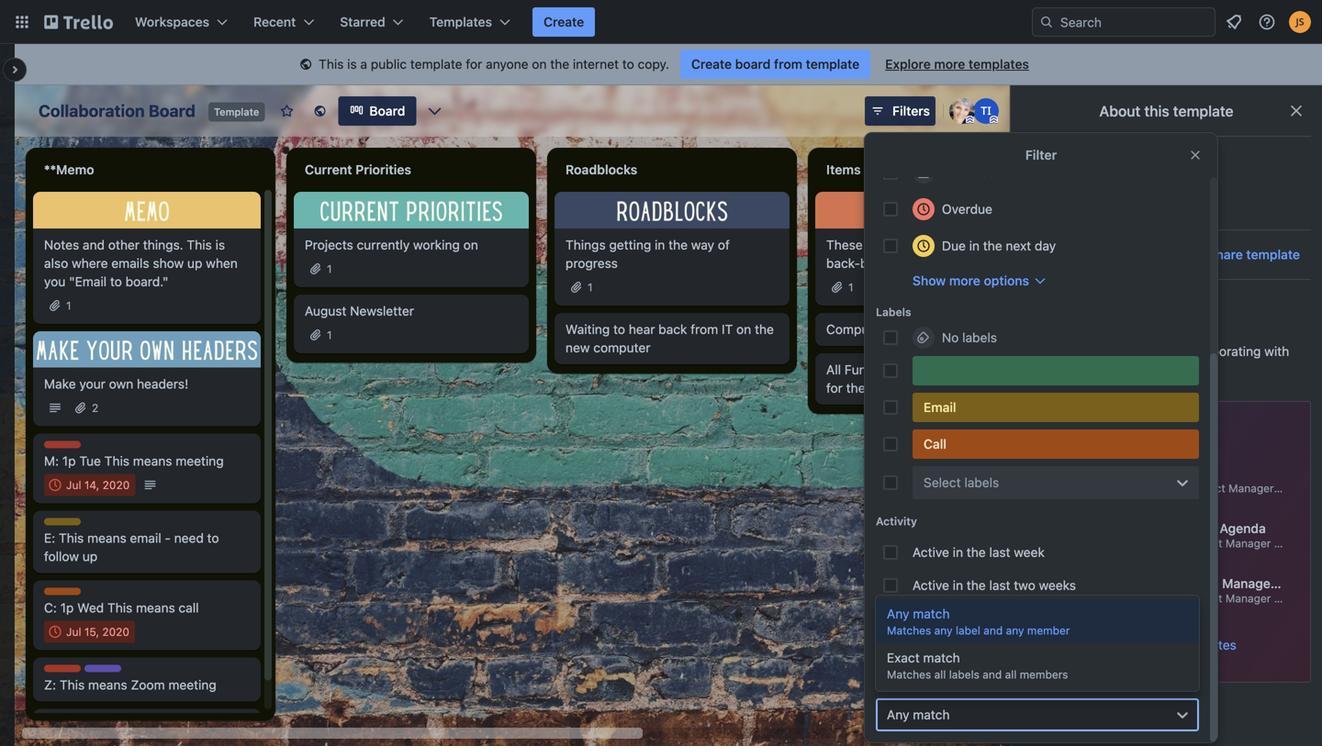 Task type: locate. For each thing, give the bounding box(es) containing it.
email up follow
[[44, 519, 73, 532]]

this up follow
[[59, 531, 84, 546]]

exact
[[887, 651, 920, 666]]

templates down government program management by amy campbell, project manager @ govern in the right bottom of the page
[[1178, 638, 1237, 653]]

2 vertical spatial is
[[1096, 344, 1106, 359]]

any down exact
[[887, 708, 910, 723]]

to inside notes and other things. this is also where emails show up when you "email to board."
[[110, 274, 122, 289]]

create inside 'create board from template' link
[[692, 56, 732, 72]]

computer
[[594, 340, 651, 355]]

on inside waiting to hear back from it on the new computer
[[737, 322, 752, 337]]

team focus board by paul trowsdale, project manager @ uk ca
[[1089, 466, 1323, 495]]

1 down projects
[[327, 262, 332, 275]]

waiting to hear back from it on the new computer link
[[566, 320, 779, 357]]

2 vertical spatial meeting
[[44, 666, 87, 679]]

1 jul from the top
[[66, 479, 81, 492]]

board inside this board is useful when collaborating with teams on projects.
[[1058, 344, 1093, 359]]

0 horizontal spatial up
[[83, 549, 98, 564]]

to down emails
[[110, 274, 122, 289]]

in up the active in the last two weeks
[[953, 545, 964, 560]]

0 vertical spatial any
[[887, 607, 910, 622]]

labels right select
[[965, 475, 1000, 490]]

burner...
[[861, 256, 910, 271]]

1 any from the top
[[887, 607, 910, 622]]

1 horizontal spatial explore
[[1097, 638, 1141, 653]]

1 campbell, from the top
[[1131, 537, 1183, 550]]

related
[[1042, 421, 1094, 439]]

in right getting
[[655, 237, 665, 252]]

for for anyone
[[466, 56, 482, 72]]

1 vertical spatial govern
[[1288, 592, 1323, 605]]

in for due in the next day
[[970, 238, 980, 254]]

2 amy from the top
[[1105, 592, 1128, 605]]

meeting inside meeting m: 1p tue this means meeting
[[176, 454, 224, 469]]

explore more templates down "program"
[[1097, 638, 1237, 653]]

govern
[[1288, 537, 1323, 550], [1288, 592, 1323, 605]]

to
[[623, 56, 635, 72], [110, 274, 122, 289], [614, 322, 625, 337], [207, 531, 219, 546]]

weeks
[[1039, 578, 1077, 593], [1042, 611, 1079, 626], [1098, 644, 1135, 659]]

teams
[[1030, 362, 1066, 378]]

means down jul 15, 2020
[[88, 678, 127, 693]]

0 notifications image
[[1223, 11, 1245, 33]]

in
[[655, 237, 665, 252], [970, 238, 980, 254], [953, 545, 964, 560], [953, 578, 964, 593], [953, 611, 964, 626], [1010, 644, 1020, 659]]

2 campbell, from the top
[[1131, 592, 1183, 605]]

1 vertical spatial jul
[[66, 626, 81, 639]]

more up diane barbee (thebarbeegirl) icon
[[935, 56, 966, 72]]

items on hold
[[827, 162, 912, 177]]

template
[[410, 56, 463, 72], [806, 56, 860, 72], [1174, 102, 1234, 120], [1247, 247, 1301, 262]]

1 vertical spatial explore
[[1097, 638, 1141, 653]]

working
[[413, 237, 460, 252]]

1 vertical spatial up
[[83, 549, 98, 564]]

options
[[984, 273, 1030, 288]]

1 color: red, title: "meeting" element from the top
[[44, 441, 87, 455]]

is left a
[[347, 56, 357, 72]]

14,
[[84, 479, 99, 492]]

1 vertical spatial 1p
[[60, 601, 74, 616]]

call inside call c: 1p wed this means call
[[44, 589, 64, 602]]

diane barbee (thebarbeegirl) image
[[950, 98, 975, 124]]

1 horizontal spatial color: yellow, title: "email" element
[[913, 393, 1200, 423]]

2020 for tue
[[103, 479, 130, 492]]

2 2020 from the top
[[102, 626, 129, 639]]

and up activity
[[984, 625, 1003, 637]]

active down the activity at the bottom right
[[913, 545, 950, 560]]

1 vertical spatial when
[[1149, 344, 1181, 359]]

1 vertical spatial email
[[44, 519, 73, 532]]

1p inside call c: 1p wed this means call
[[60, 601, 74, 616]]

things getting in the way of progress link
[[566, 236, 779, 273]]

1 vertical spatial weeks
[[1042, 611, 1079, 626]]

0 vertical spatial 1p
[[62, 454, 76, 469]]

create right copy.
[[692, 56, 732, 72]]

0 vertical spatial @
[[1278, 482, 1288, 495]]

government for government meeting agenda
[[1089, 521, 1164, 536]]

workspaces
[[135, 14, 209, 29]]

govern inside government meeting agenda by amy campbell, project manager @ govern
[[1288, 537, 1323, 550]]

the right it
[[755, 322, 774, 337]]

the down active in the last week
[[967, 578, 986, 593]]

board down public
[[370, 103, 406, 118]]

0 vertical spatial color: red, title: "meeting" element
[[44, 441, 87, 455]]

0 horizontal spatial color: yellow, title: "email" element
[[44, 518, 81, 532]]

1p for m:
[[62, 454, 76, 469]]

been left "put"
[[934, 237, 963, 252]]

call for call c: 1p wed this means call
[[44, 589, 64, 602]]

any inside the any match matches any label and any member
[[887, 607, 910, 622]]

email inside email e: this means email - need to follow up
[[44, 519, 73, 532]]

team
[[1089, 466, 1122, 481]]

@ up management
[[1275, 537, 1285, 550]]

for for the
[[827, 380, 843, 396]]

project
[[1189, 482, 1226, 495], [1186, 537, 1223, 550], [1186, 592, 1223, 605]]

any up exact
[[887, 607, 910, 622]]

meeting down call
[[168, 678, 217, 693]]

more right show
[[950, 273, 981, 288]]

create inside button
[[544, 14, 584, 29]]

0 vertical spatial up
[[187, 256, 202, 271]]

2020 right 15, at the left of the page
[[102, 626, 129, 639]]

day
[[1035, 238, 1056, 254]]

email for email e: this means email - need to follow up
[[44, 519, 73, 532]]

3 active from the top
[[913, 611, 950, 626]]

program
[[1167, 576, 1219, 592]]

new
[[566, 340, 590, 355]]

this inside this board is useful when collaborating with teams on projects.
[[1030, 344, 1055, 359]]

by inside government meeting agenda by amy campbell, project manager @ govern
[[1089, 537, 1102, 550]]

to up computer
[[614, 322, 625, 337]]

0 vertical spatial by
[[1089, 482, 1102, 495]]

things.
[[143, 237, 183, 252]]

the left way
[[669, 237, 688, 252]]

amy for government meeting agenda
[[1105, 537, 1128, 550]]

no
[[942, 165, 959, 180], [942, 330, 959, 345]]

system
[[889, 322, 931, 337]]

zoom down jul 15, 2020
[[85, 666, 115, 679]]

means inside email e: this means email - need to follow up
[[87, 531, 126, 546]]

explore more templates link down "program"
[[1097, 637, 1237, 655]]

0 vertical spatial weeks
[[1039, 578, 1077, 593]]

labels for select labels
[[965, 475, 1000, 490]]

manager down management
[[1226, 592, 1272, 605]]

meeting inside meeting zoom z: this means zoom meeting
[[168, 678, 217, 693]]

2020 right 14,
[[103, 479, 130, 492]]

any up without activity in the last four weeks
[[1006, 625, 1025, 637]]

board link
[[338, 96, 417, 126]]

being
[[899, 380, 932, 396]]

copy.
[[638, 56, 670, 72]]

meeting down 15, at the left of the page
[[44, 666, 87, 679]]

@ inside government meeting agenda by amy campbell, project manager @ govern
[[1275, 537, 1285, 550]]

0 horizontal spatial board
[[149, 101, 196, 121]]

way
[[691, 237, 715, 252]]

the inside these items have been put on the back-burner...
[[1008, 237, 1027, 252]]

on right "put"
[[990, 237, 1005, 252]]

0 vertical spatial is
[[347, 56, 357, 72]]

1 vertical spatial meeting
[[1167, 521, 1217, 536]]

more
[[935, 56, 966, 72], [950, 273, 981, 288], [1145, 638, 1175, 653]]

four
[[1014, 611, 1038, 626], [1071, 644, 1095, 659]]

color: orange, title: "call" element up team
[[913, 430, 1200, 459]]

1 vertical spatial board
[[1058, 344, 1093, 359]]

project inside 'team focus board by paul trowsdale, project manager @ uk ca'
[[1189, 482, 1226, 495]]

project inside government meeting agenda by amy campbell, project manager @ govern
[[1186, 537, 1223, 550]]

0 vertical spatial jul
[[66, 479, 81, 492]]

1 vertical spatial 2020
[[102, 626, 129, 639]]

been right has in the right of the page
[[942, 362, 972, 377]]

0 vertical spatial four
[[1014, 611, 1038, 626]]

labels for no labels
[[963, 330, 997, 345]]

0 horizontal spatial when
[[206, 256, 238, 271]]

government left "program"
[[1089, 576, 1164, 592]]

board up **memo text field
[[149, 101, 196, 121]]

on right anyone
[[532, 56, 547, 72]]

Search field
[[1054, 8, 1215, 36]]

in for active in the last week
[[953, 545, 964, 560]]

2 matches from the top
[[887, 669, 932, 682]]

progress
[[566, 256, 618, 271]]

templates up trello inspiration (inspiringtaco) icon
[[969, 56, 1030, 72]]

project inside government program management by amy campbell, project manager @ govern
[[1186, 592, 1223, 605]]

match
[[913, 607, 950, 622], [924, 651, 960, 666], [913, 708, 950, 723]]

color: orange, title: "call" element
[[913, 430, 1200, 459], [44, 588, 81, 602]]

last down member
[[1046, 644, 1067, 659]]

template inside share template button
[[1247, 247, 1301, 262]]

1p
[[62, 454, 76, 469], [60, 601, 74, 616]]

meeting inside meeting zoom z: this means zoom meeting
[[44, 666, 87, 679]]

manager inside government program management by amy campbell, project manager @ govern
[[1226, 592, 1272, 605]]

on right working
[[464, 237, 478, 252]]

2 by from the top
[[1089, 537, 1102, 550]]

manager for management
[[1226, 592, 1272, 605]]

email for email
[[924, 400, 957, 415]]

government inside government program management by amy campbell, project manager @ govern
[[1089, 576, 1164, 592]]

2 no from the top
[[942, 330, 959, 345]]

the left time
[[847, 380, 866, 396]]

matches inside "exact match matches all labels and all members"
[[887, 669, 932, 682]]

1 for projects currently working on
[[327, 262, 332, 275]]

been inside all fundraising has been canceled for the time being
[[942, 362, 972, 377]]

manager for board
[[1229, 482, 1275, 495]]

other
[[108, 237, 140, 252]]

2 vertical spatial labels
[[949, 669, 980, 682]]

means
[[133, 454, 172, 469], [87, 531, 126, 546], [136, 601, 175, 616], [88, 678, 127, 693]]

on inside projects currently working on link
[[464, 237, 478, 252]]

campbell, down "program"
[[1131, 592, 1183, 605]]

meeting for means
[[176, 454, 224, 469]]

jul for tue
[[66, 479, 81, 492]]

manager inside government meeting agenda by amy campbell, project manager @ govern
[[1226, 537, 1272, 550]]

to inside waiting to hear back from it on the new computer
[[614, 322, 625, 337]]

2 vertical spatial more
[[1145, 638, 1175, 653]]

color: red, title: "meeting" element
[[44, 441, 87, 455], [44, 665, 87, 679]]

create button
[[533, 7, 595, 37]]

this right wed at the bottom of page
[[107, 601, 133, 616]]

close popover image
[[1189, 148, 1203, 163]]

**Memo text field
[[33, 155, 268, 185]]

0 vertical spatial and
[[83, 237, 105, 252]]

activity
[[963, 644, 1006, 659]]

waiting to hear back from it on the new computer
[[566, 322, 774, 355]]

in up without
[[953, 611, 964, 626]]

1 horizontal spatial create
[[692, 56, 732, 72]]

0 vertical spatial color: orange, title: "call" element
[[913, 430, 1200, 459]]

match inside the any match matches any label and any member
[[913, 607, 950, 622]]

in right due
[[970, 238, 980, 254]]

match inside "exact match matches all labels and all members"
[[924, 651, 960, 666]]

0 vertical spatial matches
[[887, 625, 932, 637]]

2 horizontal spatial is
[[1096, 344, 1106, 359]]

up right follow
[[83, 549, 98, 564]]

1 horizontal spatial this member is an admin of this board. image
[[990, 116, 998, 124]]

any
[[935, 625, 953, 637], [1006, 625, 1025, 637]]

show more options button
[[913, 272, 1048, 290]]

2 vertical spatial @
[[1275, 592, 1285, 605]]

this member is an admin of this board. image for diane barbee (thebarbeegirl) icon
[[966, 116, 975, 124]]

the left next
[[984, 238, 1003, 254]]

by inside 'team focus board by paul trowsdale, project manager @ uk ca'
[[1089, 482, 1102, 495]]

1 horizontal spatial four
[[1071, 644, 1095, 659]]

government down paul at the right
[[1089, 521, 1164, 536]]

0 vertical spatial manager
[[1229, 482, 1275, 495]]

matches inside the any match matches any label and any member
[[887, 625, 932, 637]]

0 horizontal spatial templates
[[969, 56, 1030, 72]]

0 vertical spatial 2020
[[103, 479, 130, 492]]

2 this member is an admin of this board. image from the left
[[990, 116, 998, 124]]

2 vertical spatial and
[[983, 669, 1002, 682]]

color: yellow, title: "email" element
[[913, 393, 1200, 423], [44, 518, 81, 532]]

no right system
[[942, 330, 959, 345]]

also
[[44, 256, 68, 271]]

1 vertical spatial and
[[984, 625, 1003, 637]]

color: red, title: "meeting" element down 15, at the left of the page
[[44, 665, 87, 679]]

match for exact match
[[924, 651, 960, 666]]

emails
[[111, 256, 149, 271]]

2020 for wed
[[102, 626, 129, 639]]

2 vertical spatial manager
[[1226, 592, 1272, 605]]

0 vertical spatial board
[[735, 56, 771, 72]]

template inside 'create board from template' link
[[806, 56, 860, 72]]

the inside all fundraising has been canceled for the time being
[[847, 380, 866, 396]]

last
[[990, 545, 1011, 560], [990, 578, 1011, 593], [990, 611, 1011, 626], [1046, 644, 1067, 659]]

active in the last two weeks
[[913, 578, 1077, 593]]

more down "program"
[[1145, 638, 1175, 653]]

matches for exact
[[887, 669, 932, 682]]

last left week
[[990, 545, 1011, 560]]

1p inside meeting m: 1p tue this means meeting
[[62, 454, 76, 469]]

active for active in the last four weeks
[[913, 611, 950, 626]]

useful
[[1109, 344, 1145, 359]]

call up select
[[924, 437, 947, 452]]

board up trowsdale,
[[1165, 466, 1201, 481]]

1 vertical spatial explore more templates link
[[1097, 637, 1237, 655]]

wed
[[77, 601, 104, 616]]

for inside all fundraising has been canceled for the time being
[[827, 380, 843, 396]]

projects currently working on link
[[305, 236, 518, 254]]

@ inside 'team focus board by paul trowsdale, project manager @ uk ca'
[[1278, 482, 1288, 495]]

2 horizontal spatial board
[[1165, 466, 1201, 481]]

0 vertical spatial meeting
[[44, 442, 87, 455]]

1 vertical spatial more
[[950, 273, 981, 288]]

1 this member is an admin of this board. image from the left
[[966, 116, 975, 124]]

1 vertical spatial is
[[215, 237, 225, 252]]

email
[[924, 400, 957, 415], [44, 519, 73, 532]]

and inside the any match matches any label and any member
[[984, 625, 1003, 637]]

amy inside government program management by amy campbell, project manager @ govern
[[1105, 592, 1128, 605]]

0 vertical spatial labels
[[963, 330, 997, 345]]

explore more templates
[[886, 56, 1030, 72], [1097, 638, 1237, 653]]

1 vertical spatial no
[[942, 330, 959, 345]]

0 horizontal spatial is
[[215, 237, 225, 252]]

is inside notes and other things. this is also where emails show up when you "email to board."
[[215, 237, 225, 252]]

been
[[934, 237, 963, 252], [942, 362, 972, 377]]

1 vertical spatial color: red, title: "meeting" element
[[44, 665, 87, 679]]

filters
[[893, 103, 930, 118]]

sm image
[[297, 56, 315, 74]]

1 vertical spatial by
[[1089, 537, 1102, 550]]

for left anyone
[[466, 56, 482, 72]]

0 vertical spatial explore more templates
[[886, 56, 1030, 72]]

2 horizontal spatial templates
[[1178, 638, 1237, 653]]

for down all
[[827, 380, 843, 396]]

items
[[867, 237, 899, 252]]

@ left uk
[[1278, 482, 1288, 495]]

this inside call c: 1p wed this means call
[[107, 601, 133, 616]]

1 by from the top
[[1089, 482, 1102, 495]]

this
[[319, 56, 344, 72], [187, 237, 212, 252], [1030, 344, 1055, 359], [104, 454, 130, 469], [59, 531, 84, 546], [107, 601, 133, 616], [60, 678, 85, 693]]

1 vertical spatial color: orange, title: "call" element
[[44, 588, 81, 602]]

1 vertical spatial templates
[[1098, 421, 1167, 439]]

2 vertical spatial active
[[913, 611, 950, 626]]

projects.
[[1088, 362, 1140, 378]]

1 vertical spatial amy
[[1105, 592, 1128, 605]]

is right things.
[[215, 237, 225, 252]]

1 vertical spatial labels
[[965, 475, 1000, 490]]

1 vertical spatial meeting
[[168, 678, 217, 693]]

is up the projects.
[[1096, 344, 1106, 359]]

2 active from the top
[[913, 578, 950, 593]]

1 amy from the top
[[1105, 537, 1128, 550]]

1 horizontal spatial from
[[774, 56, 803, 72]]

last down the active in the last two weeks
[[990, 611, 1011, 626]]

1 all from the left
[[935, 669, 946, 682]]

Board name text field
[[29, 96, 205, 126]]

2 jul from the top
[[66, 626, 81, 639]]

1 vertical spatial any
[[887, 708, 910, 723]]

on left hold
[[864, 162, 880, 177]]

1 vertical spatial color: yellow, title: "email" element
[[44, 518, 81, 532]]

match down exact
[[913, 708, 950, 723]]

1 active from the top
[[913, 545, 950, 560]]

and inside "exact match matches all labels and all members"
[[983, 669, 1002, 682]]

0 horizontal spatial create
[[544, 14, 584, 29]]

1 for these items have been put on the back-burner...
[[849, 281, 854, 294]]

1 horizontal spatial explore more templates
[[1097, 638, 1237, 653]]

1 vertical spatial campbell,
[[1131, 592, 1183, 605]]

1 government from the top
[[1089, 521, 1164, 536]]

1 vertical spatial create
[[692, 56, 732, 72]]

meeting down 'team focus board by paul trowsdale, project manager @ uk ca' on the bottom of the page
[[1167, 521, 1217, 536]]

this
[[1145, 102, 1170, 120]]

focus
[[1125, 466, 1162, 481]]

match for any match
[[913, 607, 950, 622]]

to inside email e: this means email - need to follow up
[[207, 531, 219, 546]]

2 govern from the top
[[1288, 592, 1323, 605]]

customize views image
[[426, 102, 444, 120]]

templates button
[[419, 7, 522, 37]]

all down without
[[935, 669, 946, 682]]

meeting
[[176, 454, 224, 469], [168, 678, 217, 693]]

any up without
[[935, 625, 953, 637]]

1 down "email
[[66, 299, 71, 312]]

1 govern from the top
[[1288, 537, 1323, 550]]

been for put
[[934, 237, 963, 252]]

email e: this means email - need to follow up
[[44, 519, 219, 564]]

board for create
[[735, 56, 771, 72]]

0 vertical spatial meeting
[[176, 454, 224, 469]]

1 no from the top
[[942, 165, 959, 180]]

to left copy.
[[623, 56, 635, 72]]

2 vertical spatial project
[[1186, 592, 1223, 605]]

0 vertical spatial govern
[[1288, 537, 1323, 550]]

@ down management
[[1275, 592, 1285, 605]]

amy for government program management
[[1105, 592, 1128, 605]]

2 government from the top
[[1089, 576, 1164, 592]]

0 vertical spatial active
[[913, 545, 950, 560]]

on inside these items have been put on the back-burner...
[[990, 237, 1005, 252]]

project down "program"
[[1186, 592, 1223, 605]]

been inside these items have been put on the back-burner...
[[934, 237, 963, 252]]

waiting
[[566, 322, 610, 337]]

this right z:
[[60, 678, 85, 693]]

call for call
[[924, 437, 947, 452]]

things getting in the way of progress
[[566, 237, 730, 271]]

computer system update link
[[827, 320, 1040, 339]]

1 matches from the top
[[887, 625, 932, 637]]

meeting inside meeting m: 1p tue this means meeting
[[44, 442, 87, 455]]

1 any from the left
[[935, 625, 953, 637]]

labels down activity
[[949, 669, 980, 682]]

two
[[1014, 578, 1036, 593]]

1 horizontal spatial email
[[924, 400, 957, 415]]

means left call
[[136, 601, 175, 616]]

last for two
[[990, 578, 1011, 593]]

jul
[[66, 479, 81, 492], [66, 626, 81, 639]]

means right the tue
[[133, 454, 172, 469]]

this member is an admin of this board. image
[[966, 116, 975, 124], [990, 116, 998, 124]]

this inside email e: this means email - need to follow up
[[59, 531, 84, 546]]

in for active in the last two weeks
[[953, 578, 964, 593]]

amy inside government meeting agenda by amy campbell, project manager @ govern
[[1105, 537, 1128, 550]]

meeting inside government meeting agenda by amy campbell, project manager @ govern
[[1167, 521, 1217, 536]]

2 any from the top
[[887, 708, 910, 723]]

star or unstar board image
[[280, 104, 294, 118]]

meeting up 14,
[[44, 442, 87, 455]]

@ for board
[[1278, 482, 1288, 495]]

make
[[44, 377, 76, 392]]

0 vertical spatial explore
[[886, 56, 931, 72]]

government inside government meeting agenda by amy campbell, project manager @ govern
[[1089, 521, 1164, 536]]

up right show
[[187, 256, 202, 271]]

1 down august
[[327, 329, 332, 341]]

2 color: red, title: "meeting" element from the top
[[44, 665, 87, 679]]

0 vertical spatial no
[[942, 165, 959, 180]]

1 horizontal spatial explore more templates link
[[1097, 637, 1237, 655]]

workspaces button
[[124, 7, 239, 37]]

3 by from the top
[[1089, 592, 1102, 605]]

1 horizontal spatial all
[[1005, 669, 1017, 682]]

when right show
[[206, 256, 238, 271]]

govern inside government program management by amy campbell, project manager @ govern
[[1288, 592, 1323, 605]]

by inside government program management by amy campbell, project manager @ govern
[[1089, 592, 1102, 605]]

-
[[165, 531, 171, 546]]

0 horizontal spatial from
[[691, 322, 718, 337]]

in inside things getting in the way of progress
[[655, 237, 665, 252]]

all down without activity in the last four weeks
[[1005, 669, 1017, 682]]

1 horizontal spatial for
[[827, 380, 843, 396]]

computer system update
[[827, 322, 976, 337]]

campbell, for program
[[1131, 592, 1183, 605]]

manager inside 'team focus board by paul trowsdale, project manager @ uk ca'
[[1229, 482, 1275, 495]]

zoom right color: purple, title: "zoom" element
[[131, 678, 165, 693]]

without
[[913, 644, 960, 659]]

1 vertical spatial matches
[[887, 669, 932, 682]]

color: red, title: "meeting" element up 14,
[[44, 441, 87, 455]]

create up internet
[[544, 14, 584, 29]]

this member is an admin of this board. image up the no dates at the right of page
[[966, 116, 975, 124]]

last for four
[[990, 611, 1011, 626]]

1 vertical spatial four
[[1071, 644, 1095, 659]]

this up teams
[[1030, 344, 1055, 359]]

getting
[[609, 237, 651, 252]]

1p right m:
[[62, 454, 76, 469]]

make your own headers!
[[44, 377, 189, 392]]

by for government meeting agenda
[[1089, 537, 1102, 550]]

manager down agenda
[[1226, 537, 1272, 550]]

1p right c:
[[60, 601, 74, 616]]

zoom
[[85, 666, 115, 679], [131, 678, 165, 693]]

0 vertical spatial been
[[934, 237, 963, 252]]

1 down the back-
[[849, 281, 854, 294]]

this member is an admin of this board. image right diane barbee (thebarbeegirl) icon
[[990, 116, 998, 124]]

@ inside government program management by amy campbell, project manager @ govern
[[1275, 592, 1285, 605]]

by right week
[[1089, 537, 1102, 550]]

matches up exact
[[887, 625, 932, 637]]

call left wed at the bottom of page
[[44, 589, 64, 602]]

has
[[918, 362, 939, 377]]

1 horizontal spatial when
[[1149, 344, 1181, 359]]

means inside meeting m: 1p tue this means meeting
[[133, 454, 172, 469]]

0 horizontal spatial any
[[935, 625, 953, 637]]

1 2020 from the top
[[103, 479, 130, 492]]

match up without
[[913, 607, 950, 622]]

collaborating
[[1184, 344, 1262, 359]]

govern down management
[[1288, 592, 1323, 605]]

campbell, inside government program management by amy campbell, project manager @ govern
[[1131, 592, 1183, 605]]

where
[[72, 256, 108, 271]]

campbell, inside government meeting agenda by amy campbell, project manager @ govern
[[1131, 537, 1183, 550]]

last left two
[[990, 578, 1011, 593]]



Task type: vqa. For each thing, say whether or not it's contained in the screenshot.
C:
yes



Task type: describe. For each thing, give the bounding box(es) containing it.
Roadblocks text field
[[555, 155, 790, 185]]

active for active in the last week
[[913, 545, 950, 560]]

meeting for zoom
[[168, 678, 217, 693]]

means inside call c: 1p wed this means call
[[136, 601, 175, 616]]

@ for agenda
[[1275, 537, 1285, 550]]

no for no dates
[[942, 165, 959, 180]]

0 horizontal spatial zoom
[[85, 666, 115, 679]]

show more options
[[913, 273, 1030, 288]]

campbell, for meeting
[[1131, 537, 1183, 550]]

no for no labels
[[942, 330, 959, 345]]

0 vertical spatial more
[[935, 56, 966, 72]]

1 horizontal spatial zoom
[[131, 678, 165, 693]]

this inside notes and other things. this is also where emails show up when you "email to board."
[[187, 237, 212, 252]]

the inside waiting to hear back from it on the new computer
[[755, 322, 774, 337]]

all fundraising has been canceled for the time being link
[[827, 361, 1040, 397]]

2 all from the left
[[1005, 669, 1017, 682]]

this member is an admin of this board. image for trello inspiration (inspiringtaco) icon
[[990, 116, 998, 124]]

hold
[[883, 162, 912, 177]]

templates
[[430, 14, 492, 29]]

canceled
[[975, 362, 1029, 377]]

dates
[[963, 165, 996, 180]]

paul
[[1105, 482, 1127, 495]]

and for any match
[[984, 625, 1003, 637]]

open information menu image
[[1258, 13, 1277, 31]]

means inside meeting zoom z: this means zoom meeting
[[88, 678, 127, 693]]

last for week
[[990, 545, 1011, 560]]

about
[[1100, 102, 1141, 120]]

meeting for zoom
[[44, 666, 87, 679]]

this board is useful when collaborating with teams on projects.
[[1030, 344, 1290, 378]]

recent
[[254, 14, 296, 29]]

projects currently working on
[[305, 237, 478, 252]]

agenda
[[1220, 521, 1266, 536]]

the inside things getting in the way of progress
[[669, 237, 688, 252]]

tue
[[79, 454, 101, 469]]

by for team focus board
[[1089, 482, 1102, 495]]

items
[[827, 162, 861, 177]]

meeting m: 1p tue this means meeting
[[44, 442, 224, 469]]

is inside this board is useful when collaborating with teams on projects.
[[1096, 344, 1106, 359]]

this right sm icon
[[319, 56, 344, 72]]

2 any from the left
[[1006, 625, 1025, 637]]

no labels
[[942, 330, 997, 345]]

email
[[130, 531, 161, 546]]

and inside notes and other things. this is also where emails show up when you "email to board."
[[83, 237, 105, 252]]

board inside 'team focus board by paul trowsdale, project manager @ uk ca'
[[1165, 466, 1201, 481]]

0 horizontal spatial explore more templates
[[886, 56, 1030, 72]]

Current Priorities text field
[[294, 155, 529, 185]]

overdue
[[942, 202, 993, 217]]

"email
[[69, 274, 107, 289]]

color: purple, title: "zoom" element
[[85, 665, 121, 679]]

hear
[[629, 322, 655, 337]]

0 horizontal spatial explore more templates link
[[875, 50, 1041, 79]]

in for active in the last four weeks
[[953, 611, 964, 626]]

c: 1p wed this means call link
[[44, 599, 250, 618]]

from inside waiting to hear back from it on the new computer
[[691, 322, 718, 337]]

up inside email e: this means email - need to follow up
[[83, 549, 98, 564]]

this inside meeting m: 1p tue this means meeting
[[104, 454, 130, 469]]

govern for government meeting agenda
[[1288, 537, 1323, 550]]

week
[[1014, 545, 1045, 560]]

on inside this board is useful when collaborating with teams on projects.
[[1069, 362, 1084, 378]]

template
[[214, 106, 259, 118]]

uk
[[1291, 482, 1306, 495]]

government meeting agenda by amy campbell, project manager @ govern
[[1089, 521, 1323, 550]]

0 horizontal spatial explore
[[886, 56, 931, 72]]

need
[[174, 531, 204, 546]]

internet
[[573, 56, 619, 72]]

and for exact match
[[983, 669, 1002, 682]]

own
[[109, 377, 133, 392]]

0 horizontal spatial four
[[1014, 611, 1038, 626]]

related templates
[[1042, 421, 1167, 439]]

all fundraising has been canceled for the time being
[[827, 362, 1029, 396]]

john smith (johnsmith38824343) image
[[1290, 11, 1312, 33]]

projects
[[305, 237, 353, 252]]

project for agenda
[[1186, 537, 1223, 550]]

back
[[659, 322, 687, 337]]

weeks for active in the last four weeks
[[1042, 611, 1079, 626]]

meeting for means
[[44, 442, 87, 455]]

project for board
[[1189, 482, 1226, 495]]

trowsdale,
[[1130, 482, 1186, 495]]

any match matches any label and any member
[[887, 607, 1070, 637]]

create for create board from template
[[692, 56, 732, 72]]

2
[[92, 402, 99, 415]]

it
[[722, 322, 733, 337]]

call c: 1p wed this means call
[[44, 589, 199, 616]]

active in the last four weeks
[[913, 611, 1079, 626]]

2 vertical spatial templates
[[1178, 638, 1237, 653]]

time
[[869, 380, 895, 396]]

roadblocks
[[566, 162, 638, 177]]

jul for wed
[[66, 626, 81, 639]]

labels
[[876, 306, 912, 319]]

share template button
[[1183, 245, 1301, 265]]

matches for any
[[887, 625, 932, 637]]

public image
[[313, 104, 327, 118]]

jul 15, 2020
[[66, 626, 129, 639]]

follow
[[44, 549, 79, 564]]

put
[[967, 237, 986, 252]]

labels inside "exact match matches all labels and all members"
[[949, 669, 980, 682]]

@ for management
[[1275, 592, 1285, 605]]

1 for august newsletter
[[327, 329, 332, 341]]

1 for notes and other things. this is also where emails show up when you "email to board."
[[66, 299, 71, 312]]

been for canceled
[[942, 362, 972, 377]]

august newsletter
[[305, 303, 414, 318]]

1 horizontal spatial color: orange, title: "call" element
[[913, 430, 1200, 459]]

call
[[179, 601, 199, 616]]

your
[[79, 377, 106, 392]]

**memo
[[44, 162, 94, 177]]

when inside notes and other things. this is also where emails show up when you "email to board."
[[206, 256, 238, 271]]

next
[[1006, 238, 1032, 254]]

notes
[[44, 237, 79, 252]]

board for this
[[1058, 344, 1093, 359]]

the up activity
[[967, 611, 986, 626]]

up inside notes and other things. this is also where emails show up when you "email to board."
[[187, 256, 202, 271]]

more inside button
[[950, 273, 981, 288]]

newsletter
[[350, 303, 414, 318]]

manager for agenda
[[1226, 537, 1272, 550]]

back-
[[827, 256, 861, 271]]

august newsletter link
[[305, 302, 518, 320]]

the up members
[[1023, 644, 1043, 659]]

on inside items on hold "text box"
[[864, 162, 880, 177]]

search image
[[1040, 15, 1054, 29]]

these items have been put on the back-burner...
[[827, 237, 1027, 271]]

with
[[1265, 344, 1290, 359]]

z:
[[44, 678, 56, 693]]

create for create
[[544, 14, 584, 29]]

currently
[[357, 237, 410, 252]]

board inside text box
[[149, 101, 196, 121]]

m:
[[44, 454, 59, 469]]

due
[[942, 238, 966, 254]]

share
[[1208, 247, 1243, 262]]

meeting zoom z: this means zoom meeting
[[44, 666, 217, 693]]

0 vertical spatial color: yellow, title: "email" element
[[913, 393, 1200, 423]]

priorities
[[356, 162, 412, 177]]

the up the active in the last two weeks
[[967, 545, 986, 560]]

project for management
[[1186, 592, 1223, 605]]

color: green, title: none element
[[913, 356, 1200, 386]]

z: this means zoom meeting link
[[44, 676, 250, 695]]

show
[[153, 256, 184, 271]]

back to home image
[[44, 7, 113, 37]]

weeks for active in the last two weeks
[[1039, 578, 1077, 593]]

any for any match
[[887, 708, 910, 723]]

this inside meeting zoom z: this means zoom meeting
[[60, 678, 85, 693]]

by for government program management
[[1089, 592, 1102, 605]]

c:
[[44, 601, 57, 616]]

share template
[[1208, 247, 1301, 262]]

1 horizontal spatial templates
[[1098, 421, 1167, 439]]

2 vertical spatial match
[[913, 708, 950, 723]]

when inside this board is useful when collaborating with teams on projects.
[[1149, 344, 1181, 359]]

active for active in the last two weeks
[[913, 578, 950, 593]]

august
[[305, 303, 347, 318]]

exact match matches all labels and all members
[[887, 651, 1069, 682]]

due in the next day
[[942, 238, 1056, 254]]

board inside 'link'
[[370, 103, 406, 118]]

active in the last week
[[913, 545, 1045, 560]]

2 vertical spatial weeks
[[1098, 644, 1135, 659]]

m: 1p tue this means meeting link
[[44, 452, 250, 471]]

0 vertical spatial templates
[[969, 56, 1030, 72]]

0 horizontal spatial color: orange, title: "call" element
[[44, 588, 81, 602]]

any for any match matches any label and any member
[[887, 607, 910, 622]]

things
[[566, 237, 606, 252]]

show
[[913, 273, 946, 288]]

public
[[371, 56, 407, 72]]

primary element
[[0, 0, 1323, 44]]

the left internet
[[550, 56, 570, 72]]

1 for things getting in the way of progress
[[588, 281, 593, 294]]

ca
[[1309, 482, 1323, 495]]

management
[[1223, 576, 1302, 592]]

1p for c:
[[60, 601, 74, 616]]

trello inspiration (inspiringtaco) image
[[974, 98, 999, 124]]

government for government program management
[[1089, 576, 1164, 592]]

in right activity
[[1010, 644, 1020, 659]]

Items on Hold text field
[[816, 155, 1051, 185]]

govern for government program management
[[1288, 592, 1323, 605]]



